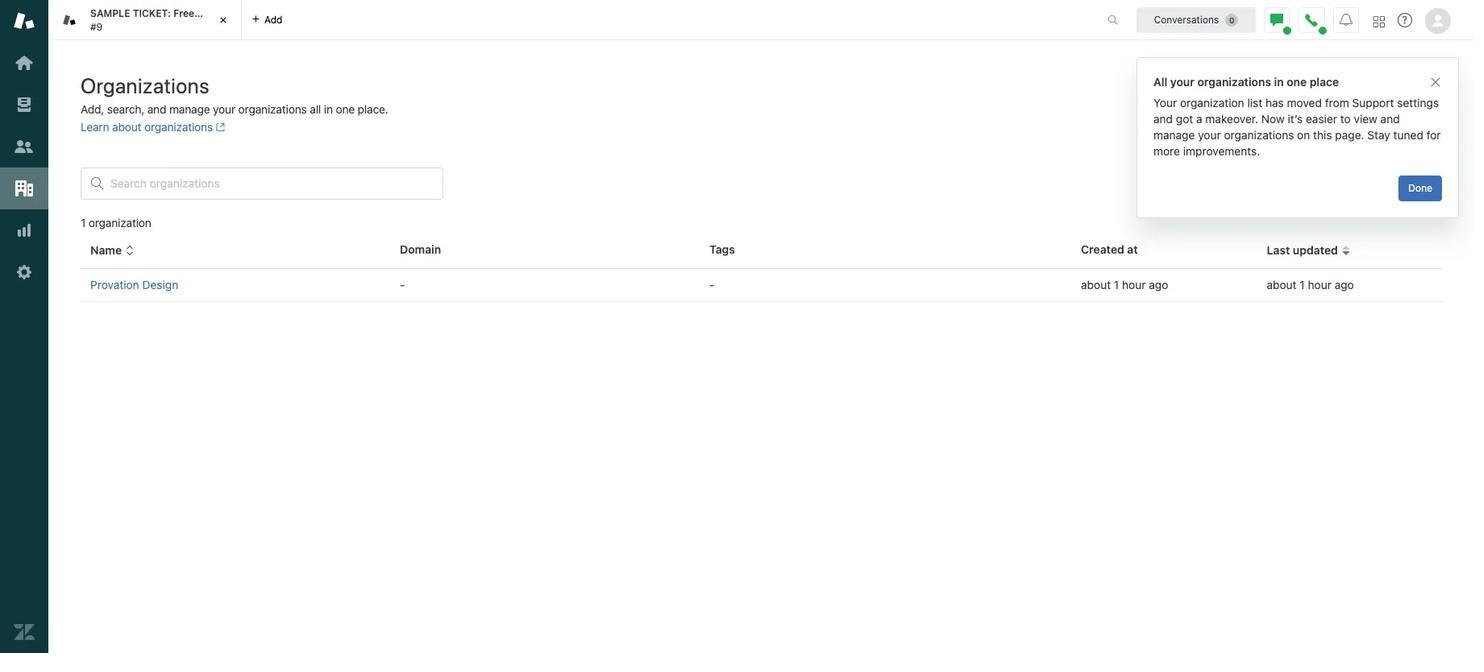 Task type: describe. For each thing, give the bounding box(es) containing it.
1 about 1 hour ago from the left
[[1081, 278, 1169, 292]]

updated
[[1293, 244, 1339, 257]]

one inside organizations add, search, and manage your organizations all in one place.
[[336, 102, 355, 116]]

and inside organizations add, search, and manage your organizations all in one place.
[[147, 102, 166, 116]]

settings
[[1398, 96, 1440, 110]]

sample
[[90, 7, 130, 19]]

list
[[1248, 96, 1263, 110]]

done
[[1409, 182, 1433, 194]]

0 horizontal spatial 1
[[81, 216, 86, 230]]

free
[[173, 7, 194, 19]]

all
[[310, 102, 321, 116]]

from
[[1326, 96, 1350, 110]]

tab containing sample ticket: free repair
[[48, 0, 242, 40]]

one inside 'all your organizations in one place your organization list has moved from support settings and got a makeover. now it's easier to view and manage your organizations on this page. stay tuned for more improvements.'
[[1287, 75, 1307, 89]]

organizations add, search, and manage your organizations all in one place.
[[81, 73, 388, 116]]

2 horizontal spatial 1
[[1300, 278, 1305, 292]]

stay
[[1368, 128, 1391, 142]]

1 horizontal spatial your
[[1171, 75, 1195, 89]]

last
[[1267, 244, 1291, 257]]

organization inside 'all your organizations in one place your organization list has moved from support settings and got a makeover. now it's easier to view and manage your organizations on this page. stay tuned for more improvements.'
[[1181, 96, 1245, 110]]

got
[[1176, 112, 1194, 126]]

1 horizontal spatial 1
[[1114, 278, 1120, 292]]

all your organizations in one place your organization list has moved from support settings and got a makeover. now it's easier to view and manage your organizations on this page. stay tuned for more improvements.
[[1154, 75, 1442, 158]]

organizations up list
[[1198, 75, 1272, 89]]

place.
[[358, 102, 388, 116]]

zendesk image
[[14, 623, 35, 643]]

now
[[1262, 112, 1285, 126]]

design
[[142, 278, 178, 292]]

all your organizations in one place dialog
[[1137, 57, 1460, 219]]

1 - from the left
[[400, 278, 405, 292]]

easier
[[1306, 112, 1338, 126]]

learn about organizations
[[81, 120, 213, 134]]

more
[[1154, 144, 1181, 158]]

to
[[1341, 112, 1351, 126]]

2 - from the left
[[710, 278, 715, 292]]

organization for 1 organization
[[89, 216, 151, 230]]

add,
[[81, 102, 104, 116]]

place
[[1310, 75, 1340, 89]]

2 vertical spatial your
[[1198, 128, 1221, 142]]

customers image
[[14, 136, 35, 157]]

zendesk products image
[[1374, 16, 1385, 27]]

2 horizontal spatial about
[[1267, 278, 1297, 292]]

1 horizontal spatial about
[[1081, 278, 1111, 292]]

1 ago from the left
[[1149, 278, 1169, 292]]

2 hour from the left
[[1308, 278, 1332, 292]]

done button
[[1399, 176, 1443, 202]]

get started image
[[14, 52, 35, 73]]

name
[[90, 244, 122, 257]]

manage inside organizations add, search, and manage your organizations all in one place.
[[169, 102, 210, 116]]

learn about organizations link
[[81, 120, 225, 134]]

conversations
[[1154, 13, 1220, 25]]

in inside 'all your organizations in one place your organization list has moved from support settings and got a makeover. now it's easier to view and manage your organizations on this page. stay tuned for more improvements.'
[[1275, 75, 1284, 89]]

it's
[[1288, 112, 1303, 126]]

tabs tab list
[[48, 0, 1091, 40]]

views image
[[14, 94, 35, 115]]



Task type: vqa. For each thing, say whether or not it's contained in the screenshot.
Days Since Last Communication Everyone's Communication on the right top
no



Task type: locate. For each thing, give the bounding box(es) containing it.
import
[[1265, 85, 1299, 98]]

#9
[[90, 21, 103, 33]]

tab
[[48, 0, 242, 40]]

in right all
[[324, 102, 333, 116]]

moved
[[1288, 96, 1322, 110]]

sample ticket: free repair #9
[[90, 7, 225, 33]]

organization up a
[[1181, 96, 1245, 110]]

and up learn about organizations link on the top of the page
[[147, 102, 166, 116]]

one up the moved
[[1287, 75, 1307, 89]]

bulk import button
[[1226, 76, 1331, 108]]

close image up settings
[[1430, 76, 1443, 89]]

organizations left all
[[238, 102, 307, 116]]

organization up name button
[[89, 216, 151, 230]]

2 about 1 hour ago from the left
[[1267, 278, 1355, 292]]

organization inside button
[[1374, 85, 1439, 98]]

search,
[[107, 102, 144, 116]]

manage up more
[[1154, 128, 1195, 142]]

ago
[[1149, 278, 1169, 292], [1335, 278, 1355, 292]]

ticket:
[[133, 7, 171, 19]]

add organization
[[1350, 85, 1439, 98]]

1 horizontal spatial one
[[1287, 75, 1307, 89]]

organization
[[1374, 85, 1439, 98], [1181, 96, 1245, 110], [89, 216, 151, 230]]

1 vertical spatial close image
[[1430, 76, 1443, 89]]

0 horizontal spatial hour
[[1123, 278, 1146, 292]]

0 horizontal spatial in
[[324, 102, 333, 116]]

zendesk support image
[[14, 10, 35, 31]]

organizations image
[[14, 178, 35, 199]]

0 horizontal spatial one
[[336, 102, 355, 116]]

improvements.
[[1184, 144, 1261, 158]]

view
[[1354, 112, 1378, 126]]

name button
[[90, 244, 135, 258]]

reporting image
[[14, 220, 35, 241]]

tuned
[[1394, 128, 1424, 142]]

close image for tab containing sample ticket: free repair
[[215, 12, 231, 28]]

for
[[1427, 128, 1442, 142]]

0 vertical spatial one
[[1287, 75, 1307, 89]]

organizations down organizations
[[144, 120, 213, 134]]

your
[[1154, 96, 1177, 110]]

2 horizontal spatial organization
[[1374, 85, 1439, 98]]

one left place.
[[336, 102, 355, 116]]

last updated button
[[1267, 244, 1351, 258]]

hour
[[1123, 278, 1146, 292], [1308, 278, 1332, 292]]

organizations down "now"
[[1224, 128, 1295, 142]]

0 horizontal spatial -
[[400, 278, 405, 292]]

0 horizontal spatial organization
[[89, 216, 151, 230]]

1 horizontal spatial organization
[[1181, 96, 1245, 110]]

provation design
[[90, 278, 178, 292]]

admin image
[[14, 262, 35, 283]]

all
[[1154, 75, 1168, 89]]

in inside organizations add, search, and manage your organizations all in one place.
[[324, 102, 333, 116]]

0 horizontal spatial close image
[[215, 12, 231, 28]]

one
[[1287, 75, 1307, 89], [336, 102, 355, 116]]

close image right free
[[215, 12, 231, 28]]

has
[[1266, 96, 1284, 110]]

close image for all your organizations in one place dialog
[[1430, 76, 1443, 89]]

0 vertical spatial manage
[[169, 102, 210, 116]]

on
[[1298, 128, 1311, 142]]

in
[[1275, 75, 1284, 89], [324, 102, 333, 116]]

close image inside all your organizations in one place dialog
[[1430, 76, 1443, 89]]

1 vertical spatial your
[[213, 102, 236, 116]]

0 vertical spatial close image
[[215, 12, 231, 28]]

your right all
[[1171, 75, 1195, 89]]

organization up tuned
[[1374, 85, 1439, 98]]

0 vertical spatial in
[[1275, 75, 1284, 89]]

1 organization
[[81, 216, 151, 230]]

0 horizontal spatial and
[[147, 102, 166, 116]]

manage
[[169, 102, 210, 116], [1154, 128, 1195, 142]]

add organization button
[[1338, 76, 1451, 108]]

and up "stay"
[[1381, 112, 1400, 126]]

1 vertical spatial manage
[[1154, 128, 1195, 142]]

0 horizontal spatial manage
[[169, 102, 210, 116]]

organizations
[[81, 73, 210, 98]]

provation design link
[[90, 278, 178, 292]]

0 horizontal spatial about
[[112, 120, 141, 134]]

get help image
[[1398, 13, 1413, 27]]

conversations button
[[1137, 7, 1256, 33]]

-
[[400, 278, 405, 292], [710, 278, 715, 292]]

your inside organizations add, search, and manage your organizations all in one place.
[[213, 102, 236, 116]]

in up has
[[1275, 75, 1284, 89]]

1 horizontal spatial in
[[1275, 75, 1284, 89]]

and down your
[[1154, 112, 1173, 126]]

1 horizontal spatial -
[[710, 278, 715, 292]]

2 horizontal spatial and
[[1381, 112, 1400, 126]]

0 vertical spatial your
[[1171, 75, 1195, 89]]

1 horizontal spatial about 1 hour ago
[[1267, 278, 1355, 292]]

close image inside tab
[[215, 12, 231, 28]]

2 ago from the left
[[1335, 278, 1355, 292]]

1 horizontal spatial and
[[1154, 112, 1173, 126]]

close image
[[215, 12, 231, 28], [1430, 76, 1443, 89]]

makeover.
[[1206, 112, 1259, 126]]

1 hour from the left
[[1123, 278, 1146, 292]]

1 horizontal spatial close image
[[1430, 76, 1443, 89]]

bulk import
[[1239, 85, 1299, 98]]

your up (opens in a new tab) image at the top of the page
[[213, 102, 236, 116]]

manage up learn about organizations link on the top of the page
[[169, 102, 210, 116]]

0 horizontal spatial about 1 hour ago
[[1081, 278, 1169, 292]]

Search organizations field
[[110, 177, 433, 191]]

repair
[[197, 7, 225, 19]]

and
[[147, 102, 166, 116], [1154, 112, 1173, 126], [1381, 112, 1400, 126]]

0 horizontal spatial ago
[[1149, 278, 1169, 292]]

organizations inside organizations add, search, and manage your organizations all in one place.
[[238, 102, 307, 116]]

support
[[1353, 96, 1395, 110]]

about
[[112, 120, 141, 134], [1081, 278, 1111, 292], [1267, 278, 1297, 292]]

1 vertical spatial in
[[324, 102, 333, 116]]

0 horizontal spatial your
[[213, 102, 236, 116]]

(opens in a new tab) image
[[213, 123, 225, 132]]

this
[[1314, 128, 1333, 142]]

your down a
[[1198, 128, 1221, 142]]

1 horizontal spatial hour
[[1308, 278, 1332, 292]]

page.
[[1336, 128, 1365, 142]]

add
[[1350, 85, 1371, 98]]

manage inside 'all your organizations in one place your organization list has moved from support settings and got a makeover. now it's easier to view and manage your organizations on this page. stay tuned for more improvements.'
[[1154, 128, 1195, 142]]

provation
[[90, 278, 139, 292]]

1 vertical spatial one
[[336, 102, 355, 116]]

main element
[[0, 0, 48, 654]]

learn
[[81, 120, 109, 134]]

1
[[81, 216, 86, 230], [1114, 278, 1120, 292], [1300, 278, 1305, 292]]

organizations
[[1198, 75, 1272, 89], [238, 102, 307, 116], [144, 120, 213, 134], [1224, 128, 1295, 142]]

1 horizontal spatial ago
[[1335, 278, 1355, 292]]

2 horizontal spatial your
[[1198, 128, 1221, 142]]

bulk
[[1239, 85, 1262, 98]]

about 1 hour ago
[[1081, 278, 1169, 292], [1267, 278, 1355, 292]]

1 horizontal spatial manage
[[1154, 128, 1195, 142]]

last updated
[[1267, 244, 1339, 257]]

a
[[1197, 112, 1203, 126]]

your
[[1171, 75, 1195, 89], [213, 102, 236, 116], [1198, 128, 1221, 142]]

organization for add organization
[[1374, 85, 1439, 98]]



